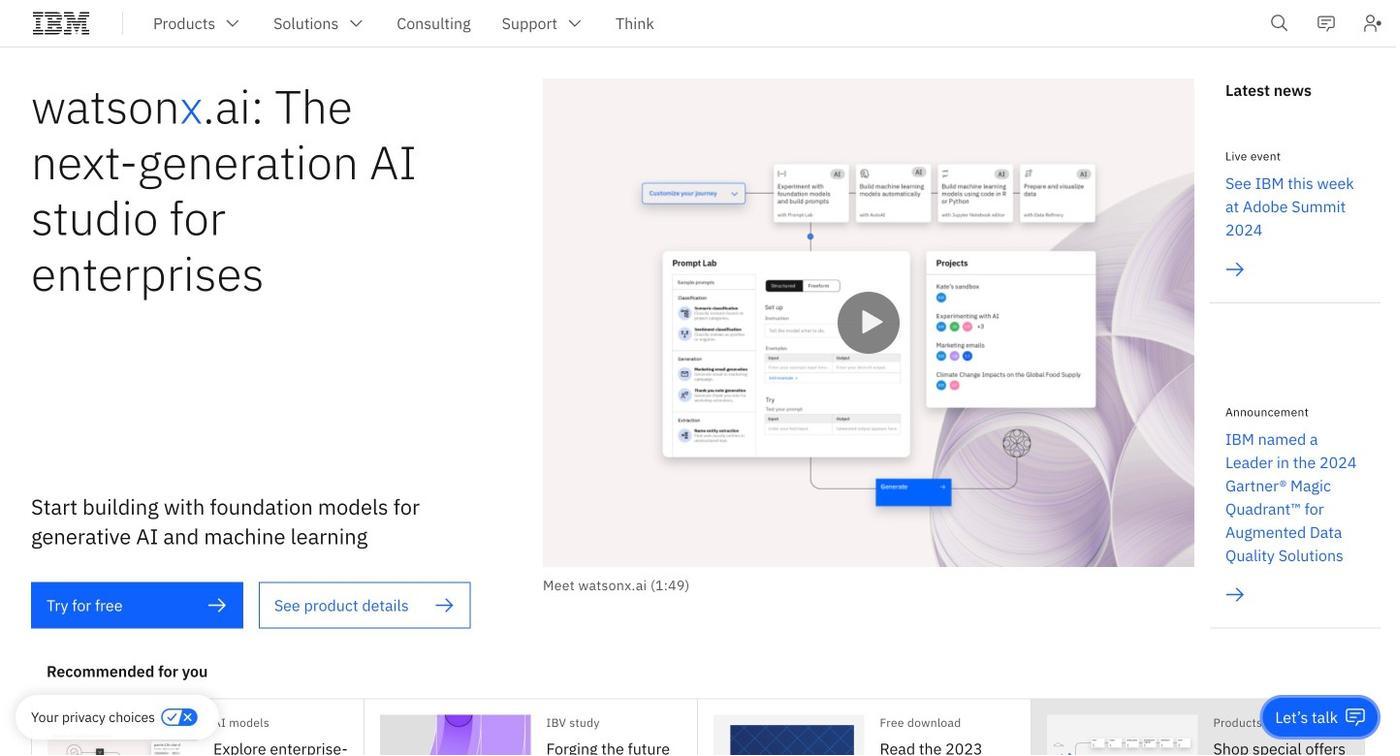 Task type: locate. For each thing, give the bounding box(es) containing it.
let's talk element
[[1275, 707, 1338, 728]]

your privacy choices element
[[31, 707, 155, 728]]



